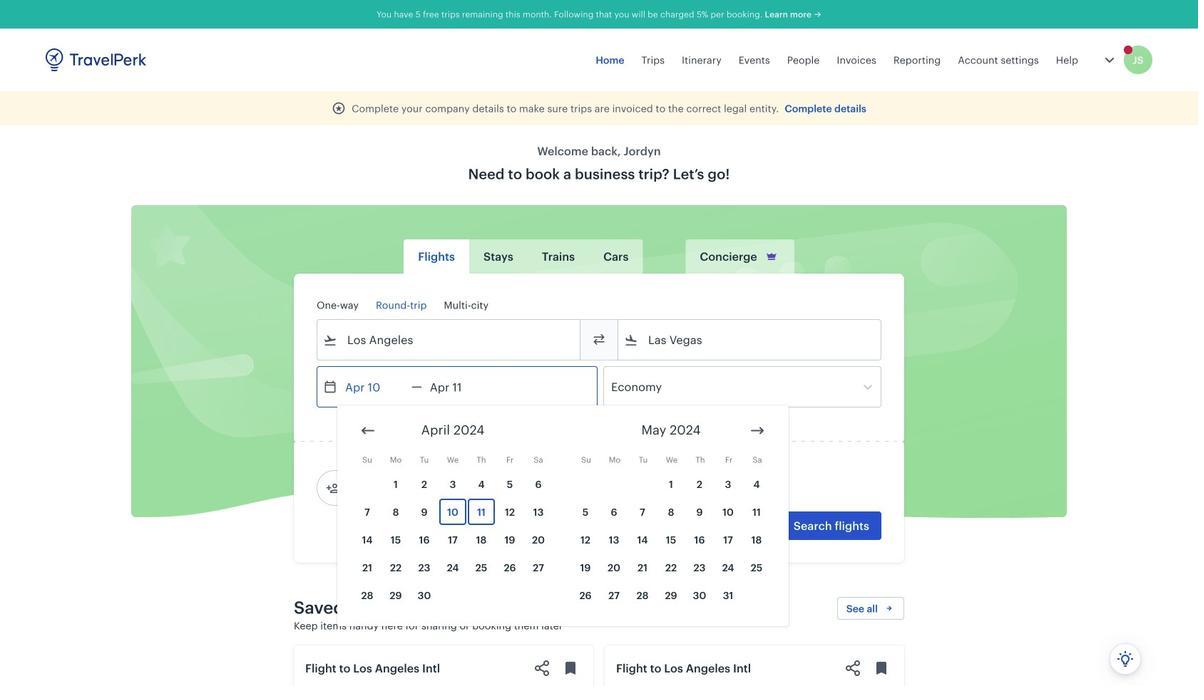 Task type: describe. For each thing, give the bounding box(es) containing it.
Return text field
[[422, 367, 496, 407]]

move backward to switch to the previous month. image
[[360, 423, 377, 440]]

From search field
[[337, 329, 561, 352]]



Task type: locate. For each thing, give the bounding box(es) containing it.
Add first traveler search field
[[340, 477, 489, 500]]

Depart text field
[[337, 367, 412, 407]]

To search field
[[638, 329, 862, 352]]

calendar application
[[337, 406, 1198, 638]]

move forward to switch to the next month. image
[[749, 423, 766, 440]]



Task type: vqa. For each thing, say whether or not it's contained in the screenshot.
Move Forward To Switch To The Next Month. icon
yes



